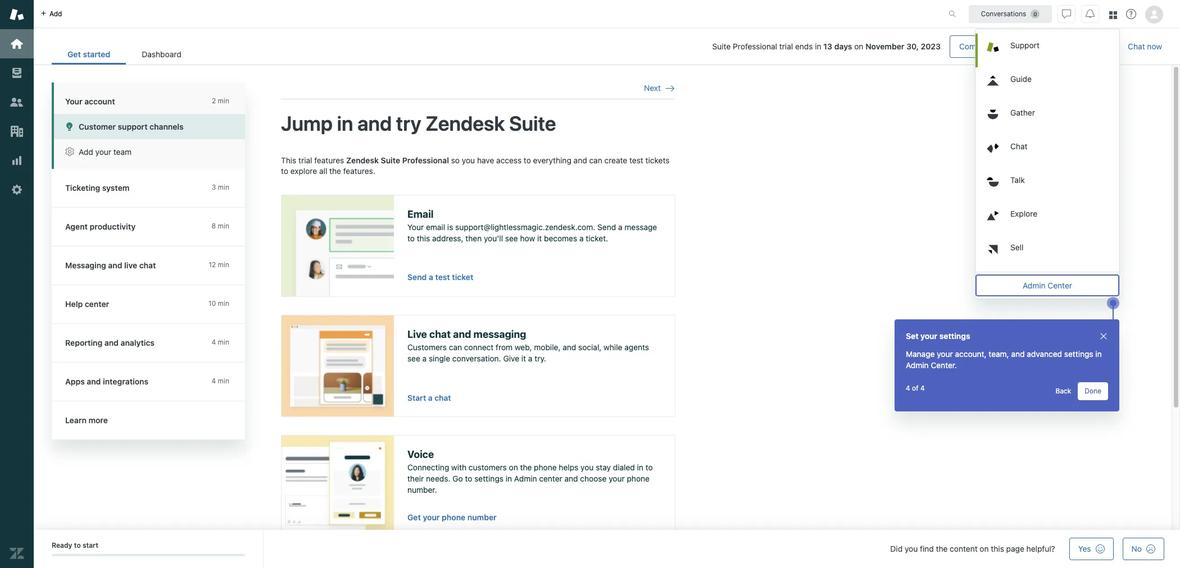 Task type: describe. For each thing, give the bounding box(es) containing it.
voice
[[407, 449, 434, 461]]

helpful?
[[1027, 545, 1055, 554]]

settings inside voice connecting with customers on the phone helps you stay dialed in to their needs. go to settings in admin center and choose your phone number.
[[474, 474, 504, 484]]

email your email is support@lightlessmagic.zendesk.com. send a message to this address, then you'll see how it becomes a ticket.
[[407, 208, 657, 243]]

is
[[447, 223, 453, 232]]

mobile,
[[534, 343, 561, 353]]

and inside voice connecting with customers on the phone helps you stay dialed in to their needs. go to settings in admin center and choose your phone number.
[[565, 474, 578, 484]]

this
[[281, 155, 296, 165]]

it inside email your email is support@lightlessmagic.zendesk.com. send a message to this address, then you'll see how it becomes a ticket.
[[537, 234, 542, 243]]

send inside email your email is support@lightlessmagic.zendesk.com. send a message to this address, then you'll see how it becomes a ticket.
[[597, 223, 616, 232]]

customer support channels
[[79, 122, 184, 132]]

get started image
[[10, 37, 24, 51]]

13
[[824, 42, 832, 51]]

compare plans button
[[950, 35, 1024, 58]]

2 4 from the left
[[920, 384, 925, 393]]

to inside email your email is support@lightlessmagic.zendesk.com. send a message to this address, then you'll see how it becomes a ticket.
[[407, 234, 415, 243]]

jump in and try zendesk suite
[[281, 111, 556, 136]]

guide
[[1010, 74, 1032, 83]]

jump
[[281, 111, 333, 136]]

no button
[[1123, 538, 1164, 561]]

trial for professional
[[779, 42, 793, 51]]

your inside email your email is support@lightlessmagic.zendesk.com. send a message to this address, then you'll see how it becomes a ticket.
[[407, 223, 424, 232]]

main element
[[0, 0, 34, 569]]

social,
[[578, 343, 602, 353]]

chat link
[[978, 135, 1119, 168]]

0 horizontal spatial test
[[435, 273, 450, 282]]

features
[[314, 155, 344, 165]]

connect
[[464, 343, 494, 353]]

0 vertical spatial phone
[[534, 463, 557, 473]]

account
[[84, 97, 115, 106]]

your for add your team
[[95, 147, 111, 157]]

ticket
[[452, 273, 473, 282]]

0 horizontal spatial send
[[407, 273, 427, 282]]

start a chat
[[407, 394, 451, 403]]

ticket.
[[586, 234, 608, 243]]

go
[[453, 474, 463, 484]]

tickets
[[645, 155, 670, 165]]

your for get your phone number
[[423, 513, 440, 523]]

your for manage your account, team, and advanced settings in admin center.
[[937, 350, 953, 359]]

professional inside section
[[733, 42, 777, 51]]

done
[[1085, 387, 1102, 396]]

support link
[[978, 33, 1119, 67]]

customer
[[79, 122, 116, 132]]

create
[[604, 155, 627, 165]]

yes button
[[1069, 538, 1114, 561]]

web,
[[515, 343, 532, 353]]

start a chat button
[[407, 393, 451, 403]]

footer containing did you find the content on this page helpful?
[[34, 531, 1180, 569]]

suite professional trial ends in 13 days on november 30, 2023
[[712, 42, 941, 51]]

get your phone number link
[[407, 513, 497, 523]]

to inside 'footer'
[[74, 542, 81, 550]]

organizations image
[[10, 124, 24, 139]]

zendesk support image
[[10, 7, 24, 22]]

no
[[1132, 545, 1142, 554]]

back
[[1056, 387, 1071, 396]]

get for get started
[[67, 49, 81, 59]]

manage
[[906, 350, 935, 359]]

and inside manage your account, team, and advanced settings in admin center.
[[1011, 350, 1025, 359]]

november
[[866, 42, 905, 51]]

1 vertical spatial professional
[[402, 155, 449, 165]]

your account heading
[[52, 83, 245, 114]]

to right access
[[524, 155, 531, 165]]

3 heading from the top
[[52, 247, 256, 285]]

get your phone number
[[407, 513, 497, 523]]

email
[[426, 223, 445, 232]]

becomes
[[544, 234, 577, 243]]

2 heading from the top
[[52, 208, 256, 247]]

this trial features zendesk suite professional
[[281, 155, 449, 165]]

your account
[[65, 97, 115, 106]]

gather link
[[978, 101, 1119, 135]]

add your team
[[79, 147, 132, 157]]

explore
[[1010, 209, 1038, 218]]

did
[[890, 545, 903, 554]]

region containing email
[[281, 155, 676, 569]]

it inside live chat and messaging customers can connect from web, mobile, and social, while agents see a single conversation. give it a try.
[[521, 354, 526, 364]]

how
[[520, 234, 535, 243]]

channels
[[150, 122, 184, 132]]

to down the this
[[281, 166, 288, 176]]

then
[[466, 234, 482, 243]]

gather
[[1010, 108, 1035, 117]]

next
[[644, 83, 661, 93]]

in inside content-title region
[[337, 111, 353, 136]]

1 4 from the left
[[906, 384, 910, 393]]

you for did
[[905, 545, 918, 554]]

in down customers
[[506, 474, 512, 484]]

set your settings
[[906, 332, 970, 341]]

zendesk inside content-title region
[[426, 111, 505, 136]]

chat for chat now
[[1128, 42, 1145, 51]]

to right dialed
[[646, 463, 653, 473]]

admin image
[[10, 183, 24, 197]]

helps
[[559, 463, 578, 473]]

chat for chat
[[1010, 141, 1028, 151]]

choose
[[580, 474, 607, 484]]

so you have access to everything and can create test tickets to explore all the features.
[[281, 155, 670, 176]]

compare
[[959, 42, 992, 51]]

days
[[834, 42, 852, 51]]

settings inside manage your account, team, and advanced settings in admin center.
[[1064, 350, 1093, 359]]

zendesk inside region
[[346, 155, 379, 165]]

center
[[1048, 281, 1072, 290]]

customers
[[469, 463, 507, 473]]

and inside so you have access to everything and can create test tickets to explore all the features.
[[574, 155, 587, 165]]

1 heading from the top
[[52, 169, 256, 208]]

address,
[[432, 234, 463, 243]]

guide link
[[978, 67, 1119, 101]]

number
[[467, 513, 497, 523]]

a left ticket.
[[579, 234, 584, 243]]

needs.
[[426, 474, 450, 484]]

find
[[920, 545, 934, 554]]

and left social,
[[563, 343, 576, 353]]

send a test ticket link
[[407, 273, 473, 282]]

features.
[[343, 166, 375, 176]]

have
[[477, 155, 494, 165]]

0 horizontal spatial phone
[[442, 513, 465, 523]]

ready to start
[[52, 542, 98, 550]]

in inside section
[[815, 42, 821, 51]]

with
[[451, 463, 467, 473]]

next button
[[644, 83, 674, 93]]

chat now
[[1128, 42, 1162, 51]]

a left the ticket
[[429, 273, 433, 282]]

section containing suite professional trial ends in
[[206, 35, 1100, 58]]

your for set your settings
[[921, 332, 938, 341]]

2 min
[[212, 97, 229, 105]]

account,
[[955, 350, 987, 359]]

give
[[503, 354, 519, 364]]



Task type: locate. For each thing, give the bounding box(es) containing it.
content-title region
[[281, 111, 674, 137]]

to down email
[[407, 234, 415, 243]]

your for buy your trial
[[1060, 42, 1076, 51]]

and right "everything"
[[574, 155, 587, 165]]

1 horizontal spatial see
[[505, 234, 518, 243]]

1 vertical spatial this
[[991, 545, 1004, 554]]

0 horizontal spatial zendesk
[[346, 155, 379, 165]]

0 horizontal spatial see
[[407, 354, 420, 364]]

footer
[[34, 531, 1180, 569]]

the right customers
[[520, 463, 532, 473]]

0 vertical spatial get
[[67, 49, 81, 59]]

professional left ends
[[733, 42, 777, 51]]

1 vertical spatial on
[[509, 463, 518, 473]]

phone up center
[[534, 463, 557, 473]]

dashboard
[[142, 49, 181, 59]]

1 horizontal spatial phone
[[534, 463, 557, 473]]

chat right start
[[435, 394, 451, 403]]

try.
[[535, 354, 546, 364]]

send
[[597, 223, 616, 232], [407, 273, 427, 282]]

0 horizontal spatial 4
[[906, 384, 910, 393]]

0 vertical spatial professional
[[733, 42, 777, 51]]

this left page
[[991, 545, 1004, 554]]

suite inside content-title region
[[509, 111, 556, 136]]

and up connect
[[453, 329, 471, 340]]

0 vertical spatial settings
[[940, 332, 970, 341]]

1 horizontal spatial get
[[407, 513, 421, 523]]

in left 13
[[815, 42, 821, 51]]

settings up account,
[[940, 332, 970, 341]]

voice connecting with customers on the phone helps you stay dialed in to their needs. go to settings in admin center and choose your phone number.
[[407, 449, 653, 495]]

the inside voice connecting with customers on the phone helps you stay dialed in to their needs. go to settings in admin center and choose your phone number.
[[520, 463, 532, 473]]

conversation.
[[452, 354, 501, 364]]

sell link
[[978, 236, 1119, 269]]

see inside email your email is support@lightlessmagic.zendesk.com. send a message to this address, then you'll see how it becomes a ticket.
[[505, 234, 518, 243]]

section
[[206, 35, 1100, 58]]

reporting image
[[10, 153, 24, 168]]

chat left now
[[1128, 42, 1145, 51]]

2 horizontal spatial you
[[905, 545, 918, 554]]

1 vertical spatial your
[[407, 223, 424, 232]]

single
[[429, 354, 450, 364]]

on right days
[[854, 42, 863, 51]]

advanced
[[1027, 350, 1062, 359]]

this down email
[[417, 234, 430, 243]]

4 left "of"
[[906, 384, 910, 393]]

email
[[407, 208, 434, 220]]

0 vertical spatial your
[[65, 97, 82, 106]]

0 vertical spatial this
[[417, 234, 430, 243]]

2 horizontal spatial on
[[980, 545, 989, 554]]

in down 'close' image
[[1096, 350, 1102, 359]]

min
[[218, 97, 229, 105]]

0 horizontal spatial the
[[329, 166, 341, 176]]

try
[[396, 111, 421, 136]]

dashboard tab
[[126, 44, 197, 65]]

zendesk products image
[[1109, 11, 1117, 19]]

2 vertical spatial the
[[936, 545, 948, 554]]

1 horizontal spatial your
[[407, 223, 424, 232]]

tab list containing get started
[[52, 44, 197, 65]]

see inside live chat and messaging customers can connect from web, mobile, and social, while agents see a single conversation. give it a try.
[[407, 354, 420, 364]]

settings right advanced
[[1064, 350, 1093, 359]]

trial
[[779, 42, 793, 51], [1078, 42, 1091, 51], [298, 155, 312, 165]]

message
[[625, 223, 657, 232]]

2023
[[921, 42, 941, 51]]

2 vertical spatial phone
[[442, 513, 465, 523]]

0 vertical spatial chat
[[429, 329, 451, 340]]

can left create
[[589, 155, 602, 165]]

trial left ends
[[779, 42, 793, 51]]

admin center link
[[976, 275, 1119, 297]]

progress-bar progress bar
[[52, 555, 245, 557]]

can inside live chat and messaging customers can connect from web, mobile, and social, while agents see a single conversation. give it a try.
[[449, 343, 462, 353]]

support
[[1010, 40, 1040, 50]]

see
[[505, 234, 518, 243], [407, 354, 420, 364]]

4
[[906, 384, 910, 393], [920, 384, 925, 393]]

2 horizontal spatial the
[[936, 545, 948, 554]]

you right so
[[462, 155, 475, 165]]

0 horizontal spatial admin
[[514, 474, 537, 484]]

0 vertical spatial can
[[589, 155, 602, 165]]

views image
[[10, 66, 24, 80]]

0 vertical spatial zendesk
[[426, 111, 505, 136]]

phone left number
[[442, 513, 465, 523]]

the inside 'footer'
[[936, 545, 948, 554]]

now
[[1147, 42, 1162, 51]]

1 horizontal spatial zendesk
[[426, 111, 505, 136]]

6 heading from the top
[[52, 363, 256, 402]]

2 horizontal spatial settings
[[1064, 350, 1093, 359]]

your down the number.
[[423, 513, 440, 523]]

your inside voice connecting with customers on the phone helps you stay dialed in to their needs. go to settings in admin center and choose your phone number.
[[609, 474, 625, 484]]

admin
[[1023, 281, 1046, 290], [906, 361, 929, 370], [514, 474, 537, 484]]

1 horizontal spatial can
[[589, 155, 602, 165]]

2 horizontal spatial suite
[[712, 42, 731, 51]]

set
[[906, 332, 919, 341]]

zendesk up features.
[[346, 155, 379, 165]]

November 30, 2023 text field
[[866, 42, 941, 51]]

and down helps
[[565, 474, 578, 484]]

2 vertical spatial on
[[980, 545, 989, 554]]

1 horizontal spatial send
[[597, 223, 616, 232]]

0 horizontal spatial trial
[[298, 155, 312, 165]]

chat inside 'button'
[[1128, 42, 1145, 51]]

close image
[[1099, 332, 1108, 341]]

this
[[417, 234, 430, 243], [991, 545, 1004, 554]]

1 horizontal spatial you
[[581, 463, 594, 473]]

1 horizontal spatial trial
[[779, 42, 793, 51]]

your down email
[[407, 223, 424, 232]]

admin center
[[1023, 281, 1072, 290]]

2 vertical spatial admin
[[514, 474, 537, 484]]

in
[[815, 42, 821, 51], [337, 111, 353, 136], [1096, 350, 1102, 359], [637, 463, 643, 473], [506, 474, 512, 484]]

1 horizontal spatial this
[[991, 545, 1004, 554]]

add
[[79, 147, 93, 157]]

conversations
[[981, 9, 1026, 18]]

your inside heading
[[65, 97, 82, 106]]

team,
[[989, 350, 1009, 359]]

0 horizontal spatial suite
[[381, 155, 400, 165]]

0 horizontal spatial on
[[509, 463, 518, 473]]

you'll
[[484, 234, 503, 243]]

in right jump
[[337, 111, 353, 136]]

0 horizontal spatial you
[[462, 155, 475, 165]]

the
[[329, 166, 341, 176], [520, 463, 532, 473], [936, 545, 948, 554]]

0 horizontal spatial it
[[521, 354, 526, 364]]

1 vertical spatial the
[[520, 463, 532, 473]]

zendesk up so
[[426, 111, 505, 136]]

1 vertical spatial get
[[407, 513, 421, 523]]

to left start
[[74, 542, 81, 550]]

2 vertical spatial suite
[[381, 155, 400, 165]]

2 vertical spatial you
[[905, 545, 918, 554]]

2 horizontal spatial admin
[[1023, 281, 1046, 290]]

1 vertical spatial suite
[[509, 111, 556, 136]]

get left started
[[67, 49, 81, 59]]

0 vertical spatial test
[[629, 155, 643, 165]]

in inside manage your account, team, and advanced settings in admin center.
[[1096, 350, 1102, 359]]

1 vertical spatial zendesk
[[346, 155, 379, 165]]

you
[[462, 155, 475, 165], [581, 463, 594, 473], [905, 545, 918, 554]]

0 vertical spatial on
[[854, 42, 863, 51]]

chat inside button
[[435, 394, 451, 403]]

on inside voice connecting with customers on the phone helps you stay dialed in to their needs. go to settings in admin center and choose your phone number.
[[509, 463, 518, 473]]

their
[[407, 474, 424, 484]]

a left message
[[618, 223, 622, 232]]

heading
[[52, 169, 256, 208], [52, 208, 256, 247], [52, 247, 256, 285], [52, 285, 256, 324], [52, 324, 256, 363], [52, 363, 256, 402], [52, 402, 256, 441]]

5 heading from the top
[[52, 324, 256, 363]]

chat up talk
[[1010, 141, 1028, 151]]

can up single
[[449, 343, 462, 353]]

0 horizontal spatial professional
[[402, 155, 449, 165]]

settings down customers
[[474, 474, 504, 484]]

0 vertical spatial see
[[505, 234, 518, 243]]

a
[[618, 223, 622, 232], [579, 234, 584, 243], [429, 273, 433, 282], [422, 354, 427, 364], [528, 354, 532, 364], [428, 394, 433, 403]]

and inside content-title region
[[357, 111, 392, 136]]

0 vertical spatial you
[[462, 155, 475, 165]]

your right set
[[921, 332, 938, 341]]

the right all
[[329, 166, 341, 176]]

test inside so you have access to everything and can create test tickets to explore all the features.
[[629, 155, 643, 165]]

get started
[[67, 49, 110, 59]]

example of email conversation inside of the ticketing system and the customer is asking the agent about reimbursement policy. image
[[282, 195, 394, 297]]

0 vertical spatial suite
[[712, 42, 731, 51]]

buy
[[1044, 42, 1058, 51]]

0 vertical spatial the
[[329, 166, 341, 176]]

you right did
[[905, 545, 918, 554]]

example of how the agent accepts an incoming phone call as well as how to log the details of the call. image
[[282, 436, 394, 537]]

1 vertical spatial test
[[435, 273, 450, 282]]

1 horizontal spatial professional
[[733, 42, 777, 51]]

4 of 4 back
[[906, 384, 1071, 396]]

0 vertical spatial admin
[[1023, 281, 1046, 290]]

phone
[[534, 463, 557, 473], [627, 474, 650, 484], [442, 513, 465, 523]]

stay
[[596, 463, 611, 473]]

chat inside live chat and messaging customers can connect from web, mobile, and social, while agents see a single conversation. give it a try.
[[429, 329, 451, 340]]

conversations button
[[969, 5, 1052, 23]]

chat
[[1128, 42, 1145, 51], [1010, 141, 1028, 151]]

and
[[357, 111, 392, 136], [574, 155, 587, 165], [453, 329, 471, 340], [563, 343, 576, 353], [1011, 350, 1025, 359], [565, 474, 578, 484]]

on inside 'footer'
[[980, 545, 989, 554]]

in right dialed
[[637, 463, 643, 473]]

you up choose
[[581, 463, 594, 473]]

you for so
[[462, 155, 475, 165]]

2 vertical spatial settings
[[474, 474, 504, 484]]

your inside manage your account, team, and advanced settings in admin center.
[[937, 350, 953, 359]]

so
[[451, 155, 460, 165]]

1 vertical spatial phone
[[627, 474, 650, 484]]

settings
[[940, 332, 970, 341], [1064, 350, 1093, 359], [474, 474, 504, 484]]

on right customers
[[509, 463, 518, 473]]

on
[[854, 42, 863, 51], [509, 463, 518, 473], [980, 545, 989, 554]]

a left try.
[[528, 354, 532, 364]]

your right add
[[95, 147, 111, 157]]

0 horizontal spatial settings
[[474, 474, 504, 484]]

region
[[281, 155, 676, 569]]

send up ticket.
[[597, 223, 616, 232]]

professional left so
[[402, 155, 449, 165]]

1 vertical spatial admin
[[906, 361, 929, 370]]

dialed
[[613, 463, 635, 473]]

talk
[[1010, 175, 1025, 185]]

messaging
[[474, 329, 526, 340]]

to right go
[[465, 474, 472, 484]]

buy your trial
[[1044, 42, 1091, 51]]

set your settings dialog
[[895, 320, 1119, 412]]

manage your account, team, and advanced settings in admin center.
[[906, 350, 1102, 370]]

your right buy
[[1060, 42, 1076, 51]]

0 horizontal spatial can
[[449, 343, 462, 353]]

0 vertical spatial chat
[[1128, 42, 1145, 51]]

all
[[319, 166, 327, 176]]

everything
[[533, 155, 571, 165]]

can inside so you have access to everything and can create test tickets to explore all the features.
[[589, 155, 602, 165]]

test left the ticket
[[435, 273, 450, 282]]

get for get your phone number
[[407, 513, 421, 523]]

the right the find
[[936, 545, 948, 554]]

0 horizontal spatial this
[[417, 234, 430, 243]]

trial right buy
[[1078, 42, 1091, 51]]

zendesk image
[[10, 547, 24, 561]]

0 horizontal spatial get
[[67, 49, 81, 59]]

1 horizontal spatial suite
[[509, 111, 556, 136]]

from
[[496, 343, 513, 353]]

you inside 'footer'
[[905, 545, 918, 554]]

agents
[[625, 343, 649, 353]]

a right start
[[428, 394, 433, 403]]

your up the "center."
[[937, 350, 953, 359]]

tab list
[[52, 44, 197, 65]]

4 heading from the top
[[52, 285, 256, 324]]

a inside button
[[428, 394, 433, 403]]

the inside so you have access to everything and can create test tickets to explore all the features.
[[329, 166, 341, 176]]

while
[[604, 343, 622, 353]]

this inside 'footer'
[[991, 545, 1004, 554]]

1 horizontal spatial test
[[629, 155, 643, 165]]

1 horizontal spatial admin
[[906, 361, 929, 370]]

0 horizontal spatial chat
[[1010, 141, 1028, 151]]

buy your trial button
[[1035, 35, 1100, 58]]

get help image
[[1126, 9, 1136, 19]]

1 horizontal spatial 4
[[920, 384, 925, 393]]

see down customers
[[407, 354, 420, 364]]

support
[[118, 122, 148, 132]]

example of conversation inside of messaging and the customer is asking the agent about changing the size of the retail order. image
[[282, 316, 394, 417]]

get
[[67, 49, 81, 59], [407, 513, 421, 523]]

1 vertical spatial it
[[521, 354, 526, 364]]

support@lightlessmagic.zendesk.com.
[[455, 223, 595, 232]]

on right "content"
[[980, 545, 989, 554]]

a down customers
[[422, 354, 427, 364]]

1 vertical spatial chat
[[1010, 141, 1028, 151]]

1 horizontal spatial chat
[[1128, 42, 1145, 51]]

live chat and messaging customers can connect from web, mobile, and social, while agents see a single conversation. give it a try.
[[407, 329, 649, 364]]

2 horizontal spatial phone
[[627, 474, 650, 484]]

send left the ticket
[[407, 273, 427, 282]]

it
[[537, 234, 542, 243], [521, 354, 526, 364]]

explore
[[290, 166, 317, 176]]

chat now button
[[1119, 35, 1171, 58]]

number.
[[407, 485, 437, 495]]

get down the number.
[[407, 513, 421, 523]]

1 vertical spatial chat
[[435, 394, 451, 403]]

chat up customers
[[429, 329, 451, 340]]

you inside voice connecting with customers on the phone helps you stay dialed in to their needs. go to settings in admin center and choose your phone number.
[[581, 463, 594, 473]]

add your team button
[[54, 139, 245, 165]]

start
[[83, 542, 98, 550]]

0 vertical spatial send
[[597, 223, 616, 232]]

customers image
[[10, 95, 24, 110]]

phone down dialed
[[627, 474, 650, 484]]

1 horizontal spatial on
[[854, 42, 863, 51]]

trial inside button
[[1078, 42, 1091, 51]]

it down "web,"
[[521, 354, 526, 364]]

2 horizontal spatial trial
[[1078, 42, 1091, 51]]

ready
[[52, 542, 72, 550]]

yes
[[1078, 545, 1091, 554]]

0 horizontal spatial your
[[65, 97, 82, 106]]

this inside email your email is support@lightlessmagic.zendesk.com. send a message to this address, then you'll see how it becomes a ticket.
[[417, 234, 430, 243]]

explore link
[[978, 202, 1119, 236]]

see left the how
[[505, 234, 518, 243]]

on inside section
[[854, 42, 863, 51]]

1 horizontal spatial it
[[537, 234, 542, 243]]

and right team,
[[1011, 350, 1025, 359]]

it right the how
[[537, 234, 542, 243]]

7 heading from the top
[[52, 402, 256, 441]]

your left account
[[65, 97, 82, 106]]

start
[[407, 394, 426, 403]]

can
[[589, 155, 602, 165], [449, 343, 462, 353]]

1 horizontal spatial settings
[[940, 332, 970, 341]]

plans
[[995, 42, 1014, 51]]

zendesk
[[426, 111, 505, 136], [346, 155, 379, 165]]

4 right "of"
[[920, 384, 925, 393]]

1 horizontal spatial the
[[520, 463, 532, 473]]

compare plans
[[959, 42, 1014, 51]]

test right create
[[629, 155, 643, 165]]

1 vertical spatial send
[[407, 273, 427, 282]]

admin inside voice connecting with customers on the phone helps you stay dialed in to their needs. go to settings in admin center and choose your phone number.
[[514, 474, 537, 484]]

live
[[407, 329, 427, 340]]

and left try
[[357, 111, 392, 136]]

admin inside manage your account, team, and advanced settings in admin center.
[[906, 361, 929, 370]]

trial for your
[[1078, 42, 1091, 51]]

your down dialed
[[609, 474, 625, 484]]

professional
[[733, 42, 777, 51], [402, 155, 449, 165]]

1 vertical spatial settings
[[1064, 350, 1093, 359]]

0 vertical spatial it
[[537, 234, 542, 243]]

suite inside section
[[712, 42, 731, 51]]

1 vertical spatial can
[[449, 343, 462, 353]]

your
[[1060, 42, 1076, 51], [95, 147, 111, 157], [921, 332, 938, 341], [937, 350, 953, 359], [609, 474, 625, 484], [423, 513, 440, 523]]

1 vertical spatial see
[[407, 354, 420, 364]]

you inside so you have access to everything and can create test tickets to explore all the features.
[[462, 155, 475, 165]]

trial up the explore
[[298, 155, 312, 165]]

1 vertical spatial you
[[581, 463, 594, 473]]



Task type: vqa. For each thing, say whether or not it's contained in the screenshot.
Customer support channels button
yes



